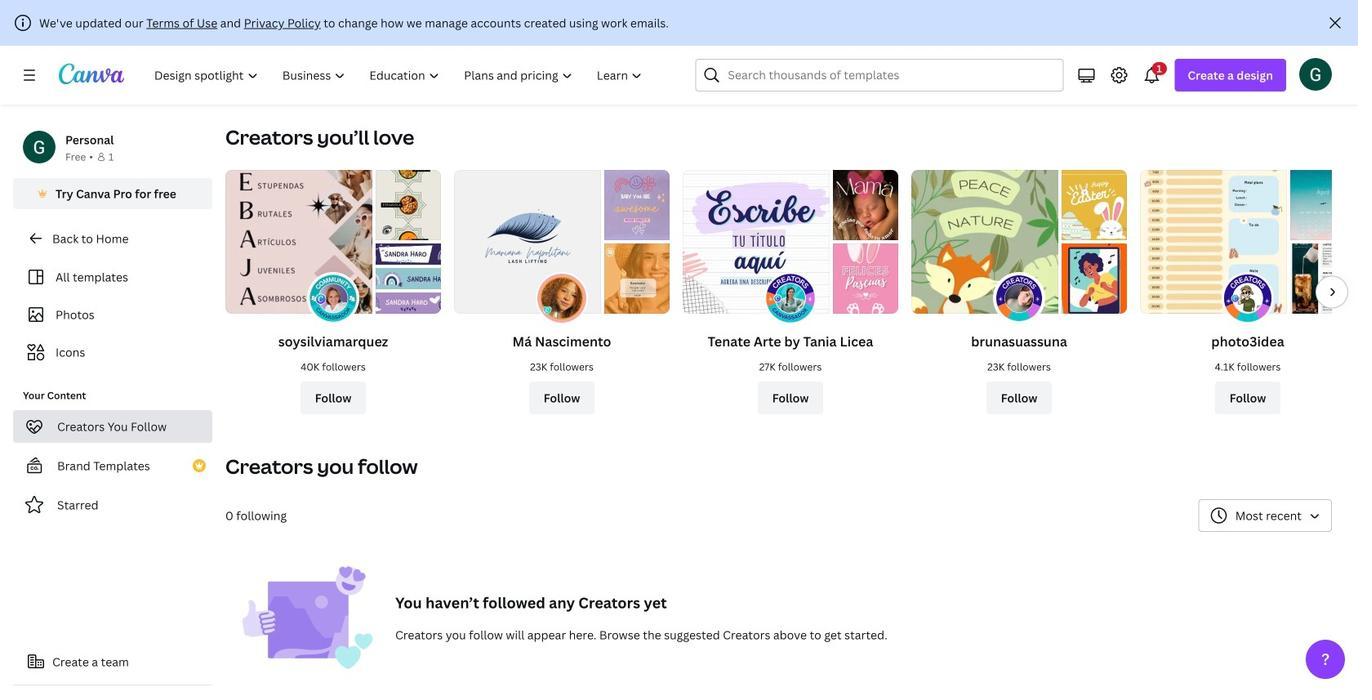 Task type: locate. For each thing, give the bounding box(es) containing it.
None search field
[[696, 59, 1064, 92]]



Task type: describe. For each thing, give the bounding box(es) containing it.
top level navigation element
[[144, 59, 656, 92]]

greg robinson image
[[1300, 58, 1333, 90]]

Search search field
[[728, 60, 1054, 91]]



Task type: vqa. For each thing, say whether or not it's contained in the screenshot.
1 Filter Options Selected element
no



